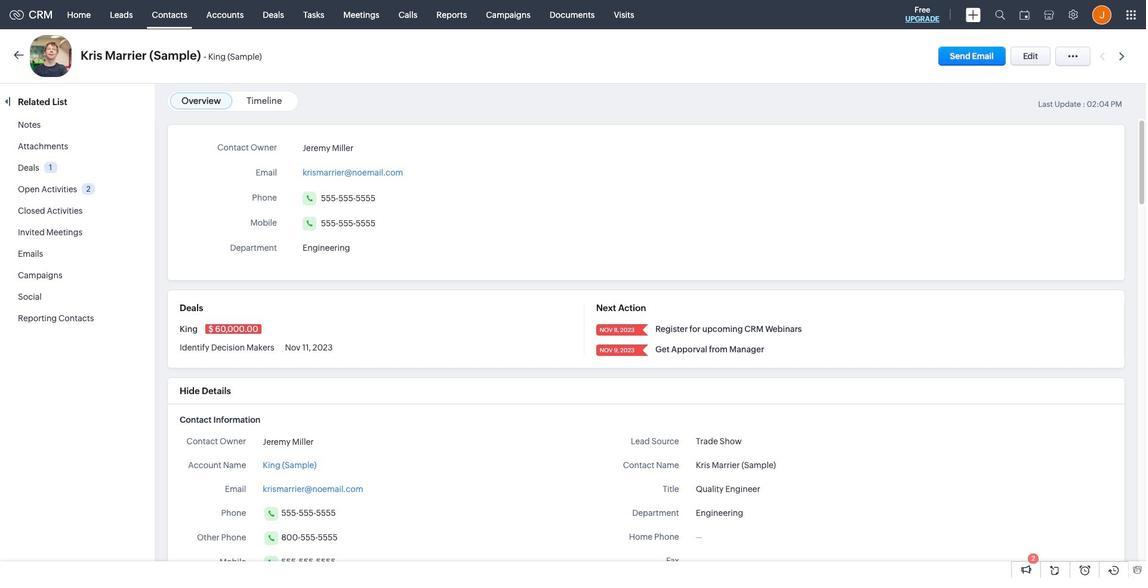 Task type: locate. For each thing, give the bounding box(es) containing it.
next record image
[[1120, 52, 1127, 60]]

profile element
[[1086, 0, 1119, 29]]

profile image
[[1093, 5, 1112, 24]]

previous record image
[[1100, 52, 1105, 60]]

create menu element
[[959, 0, 988, 29]]

calendar image
[[1020, 10, 1030, 19]]



Task type: describe. For each thing, give the bounding box(es) containing it.
logo image
[[10, 10, 24, 19]]

search element
[[988, 0, 1013, 29]]

search image
[[995, 10, 1006, 20]]

create menu image
[[966, 7, 981, 22]]



Task type: vqa. For each thing, say whether or not it's contained in the screenshot.
Search TEXT FIELD
no



